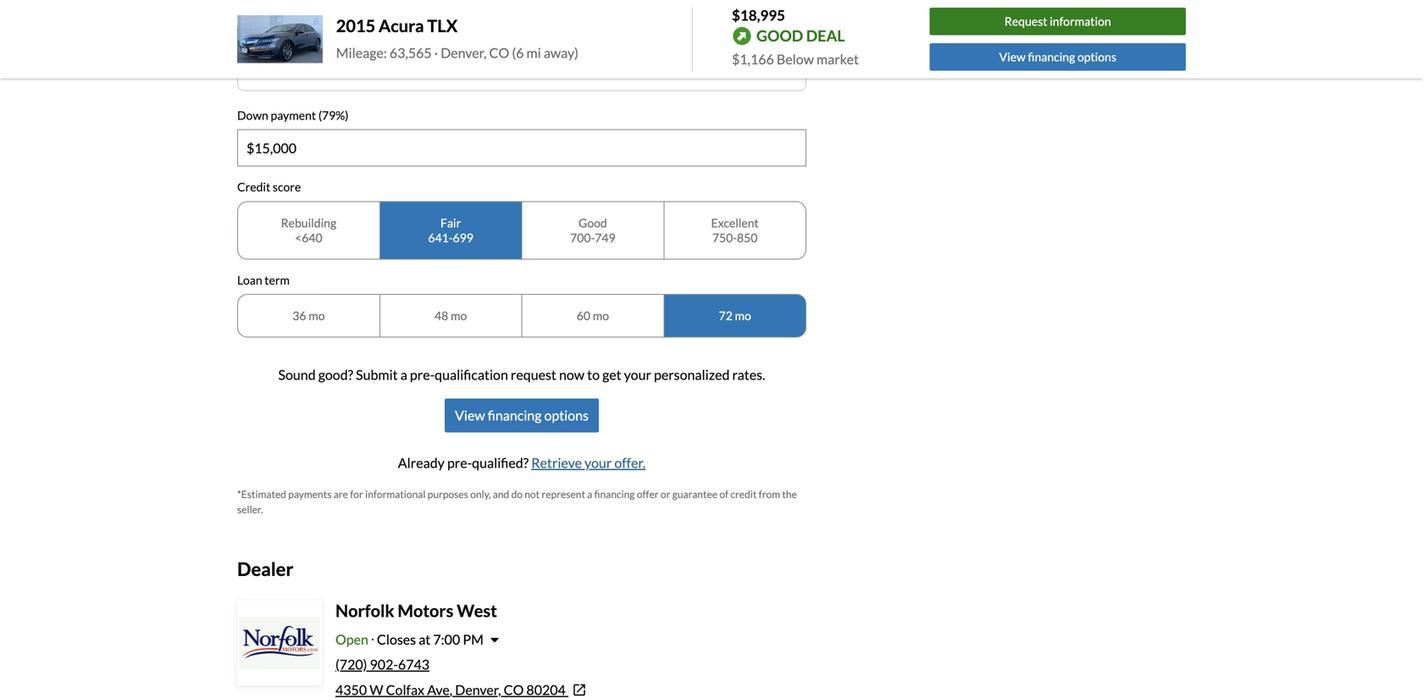 Task type: vqa. For each thing, say whether or not it's contained in the screenshot.
2017 Hyundai Tucson 1.6T Sport AWD
no



Task type: locate. For each thing, give the bounding box(es) containing it.
0 vertical spatial view
[[999, 50, 1026, 64]]

2015 acura tlx mileage: 63,565 · denver, co (6 mi away)
[[336, 16, 579, 61]]

credit score
[[237, 180, 301, 194]]

your
[[624, 367, 651, 383], [585, 455, 612, 471]]

0 vertical spatial pre-
[[410, 367, 435, 383]]

2 mo from the left
[[451, 309, 467, 323]]

mo right the 72
[[735, 309, 751, 323]]

7:00
[[433, 631, 460, 648]]

1 vertical spatial a
[[587, 488, 592, 500]]

a right submit at left bottom
[[400, 367, 407, 383]]

from
[[759, 488, 780, 500]]

1 horizontal spatial of
[[720, 488, 729, 500]]

1 horizontal spatial your
[[624, 367, 651, 383]]

72 mo
[[719, 309, 751, 323]]

2015 acura tlx image
[[237, 15, 323, 63]]

1 mo from the left
[[309, 309, 325, 323]]

options down now
[[544, 407, 589, 424]]

0 vertical spatial view financing options
[[999, 50, 1117, 64]]

0 vertical spatial view financing options button
[[930, 43, 1186, 71]]

financing
[[1028, 50, 1075, 64], [488, 407, 542, 424], [594, 488, 635, 500]]

1 vertical spatial your
[[585, 455, 612, 471]]

the
[[782, 488, 797, 500]]

*estimated payments are for informational purposes only, and do not represent a financing offer or guarantee of credit from the seller.
[[237, 488, 797, 516]]

pre-
[[410, 367, 435, 383], [447, 455, 472, 471]]

options down information
[[1078, 50, 1117, 64]]

credit
[[237, 180, 270, 194]]

mo
[[309, 309, 325, 323], [451, 309, 467, 323], [593, 309, 609, 323], [735, 309, 751, 323]]

information
[[1050, 14, 1111, 29]]

view financing options down request information button
[[999, 50, 1117, 64]]

mi
[[527, 44, 541, 61]]

excellent
[[711, 216, 759, 230]]

seller.
[[237, 503, 263, 516]]

open
[[336, 631, 368, 648]]

4 mo from the left
[[735, 309, 751, 323]]

your left the offer.
[[585, 455, 612, 471]]

0 horizontal spatial a
[[400, 367, 407, 383]]

1 horizontal spatial pre-
[[447, 455, 472, 471]]

1 horizontal spatial financing
[[594, 488, 635, 500]]

your right get in the bottom left of the page
[[624, 367, 651, 383]]

view financing options button
[[930, 43, 1186, 71], [445, 399, 599, 433]]

mo right 48 at left
[[451, 309, 467, 323]]

1 vertical spatial view financing options
[[455, 407, 589, 424]]

3 mo from the left
[[593, 309, 609, 323]]

a
[[400, 367, 407, 383], [587, 488, 592, 500]]

0 horizontal spatial view
[[455, 407, 485, 424]]

0 horizontal spatial financing
[[488, 407, 542, 424]]

good deal
[[757, 26, 845, 45]]

0 vertical spatial your
[[624, 367, 651, 383]]

1 vertical spatial view
[[455, 407, 485, 424]]

pre- right submit at left bottom
[[410, 367, 435, 383]]

are
[[334, 488, 348, 500]]

641-
[[428, 230, 453, 245]]

2015
[[336, 16, 375, 36]]

payment
[[271, 108, 316, 122]]

mo for 60 mo
[[593, 309, 609, 323]]

Down payment (79%) text field
[[238, 130, 806, 166]]

financing inside '*estimated payments are for informational purposes only, and do not represent a financing offer or guarantee of credit from the seller.'
[[594, 488, 635, 500]]

$1,166
[[732, 51, 774, 67]]

view financing options button down request information button
[[930, 43, 1186, 71]]

view financing options down sound good? submit a pre-qualification request now to get your personalized rates.
[[455, 407, 589, 424]]

(720)
[[336, 656, 367, 673]]

0 horizontal spatial pre-
[[410, 367, 435, 383]]

2 horizontal spatial financing
[[1028, 50, 1075, 64]]

$1,166 below market
[[732, 51, 859, 67]]

72
[[719, 309, 733, 323]]

already pre-qualified? retrieve your offer.
[[398, 455, 646, 471]]

score
[[273, 180, 301, 194]]

0 vertical spatial of
[[506, 44, 519, 61]]

of
[[506, 44, 519, 61], [720, 488, 729, 500]]

15.99%
[[521, 44, 566, 61]]

informational
[[365, 488, 426, 500]]

1 horizontal spatial view financing options button
[[930, 43, 1186, 71]]

down
[[237, 108, 268, 122]]

below
[[777, 51, 814, 67]]

financing down request information button
[[1028, 50, 1075, 64]]

financing left offer
[[594, 488, 635, 500]]

1 vertical spatial view financing options button
[[445, 399, 599, 433]]

pre- up purposes
[[447, 455, 472, 471]]

view down request
[[999, 50, 1026, 64]]

mo right 60
[[593, 309, 609, 323]]

(6
[[512, 44, 524, 61]]

750-
[[712, 230, 737, 245]]

1 vertical spatial of
[[720, 488, 729, 500]]

view
[[999, 50, 1026, 64], [455, 407, 485, 424]]

36
[[293, 309, 306, 323]]

1 vertical spatial financing
[[488, 407, 542, 424]]

a right represent
[[587, 488, 592, 500]]

options
[[1078, 50, 1117, 64], [544, 407, 589, 424]]

1 horizontal spatial a
[[587, 488, 592, 500]]

view financing options button down sound good? submit a pre-qualification request now to get your personalized rates.
[[445, 399, 599, 433]]

(720) 902-6743
[[336, 656, 430, 673]]

payments
[[288, 488, 332, 500]]

financing down sound good? submit a pre-qualification request now to get your personalized rates.
[[488, 407, 542, 424]]

1 vertical spatial options
[[544, 407, 589, 424]]

qualified?
[[472, 455, 529, 471]]

0 vertical spatial financing
[[1028, 50, 1075, 64]]

0 horizontal spatial view financing options
[[455, 407, 589, 424]]

0 horizontal spatial of
[[506, 44, 519, 61]]

west
[[457, 601, 497, 621]]

norfolk motors west image
[[239, 602, 320, 684]]

<640
[[295, 230, 322, 245]]

mo right 36
[[309, 309, 325, 323]]

rebuilding <640
[[281, 216, 336, 245]]

apr of 15.99%
[[478, 44, 566, 61]]

of left mi
[[506, 44, 519, 61]]

0 vertical spatial options
[[1078, 50, 1117, 64]]

for
[[350, 488, 363, 500]]

to
[[587, 367, 600, 383]]

caret down image
[[490, 633, 499, 646]]

0 horizontal spatial your
[[585, 455, 612, 471]]

closes
[[377, 631, 416, 648]]

view down qualification
[[455, 407, 485, 424]]

2 vertical spatial financing
[[594, 488, 635, 500]]

of left credit
[[720, 488, 729, 500]]

63,565
[[390, 44, 432, 61]]



Task type: describe. For each thing, give the bounding box(es) containing it.
1 horizontal spatial view financing options
[[999, 50, 1117, 64]]

good
[[579, 216, 607, 230]]

mo for 36 mo
[[309, 309, 325, 323]]

0 vertical spatial a
[[400, 367, 407, 383]]

6743
[[398, 656, 430, 673]]

·
[[434, 44, 438, 61]]

retrieve your offer. link
[[531, 455, 646, 471]]

699
[[453, 230, 474, 245]]

1 horizontal spatial options
[[1078, 50, 1117, 64]]

good 700-749
[[570, 216, 616, 245]]

(720) 902-6743 link
[[336, 656, 430, 673]]

fair 641-699
[[428, 216, 474, 245]]

1 vertical spatial pre-
[[447, 455, 472, 471]]

acura
[[379, 16, 424, 36]]

credit
[[731, 488, 757, 500]]

700-
[[570, 230, 595, 245]]

850
[[737, 230, 758, 245]]

denver,
[[441, 44, 487, 61]]

norfolk motors west link
[[336, 601, 497, 621]]

fair
[[441, 216, 461, 230]]

market
[[817, 51, 859, 67]]

mo for 72 mo
[[735, 309, 751, 323]]

rates.
[[732, 367, 765, 383]]

60 mo
[[577, 309, 609, 323]]

good?
[[318, 367, 353, 383]]

mileage:
[[336, 44, 387, 61]]

represent
[[542, 488, 585, 500]]

902-
[[370, 656, 398, 673]]

sound good? submit a pre-qualification request now to get your personalized rates.
[[278, 367, 765, 383]]

749
[[595, 230, 616, 245]]

loan term
[[237, 273, 290, 287]]

tlx
[[427, 16, 458, 36]]

apr
[[478, 44, 504, 61]]

good
[[757, 26, 803, 45]]

personalized
[[654, 367, 730, 383]]

0 horizontal spatial view financing options button
[[445, 399, 599, 433]]

48
[[435, 309, 448, 323]]

offer.
[[615, 455, 646, 471]]

only,
[[470, 488, 491, 500]]

get
[[602, 367, 622, 383]]

excellent 750-850
[[711, 216, 759, 245]]

deal
[[806, 26, 845, 45]]

guarantee
[[672, 488, 718, 500]]

at
[[419, 631, 431, 648]]

and
[[493, 488, 509, 500]]

retrieve
[[531, 455, 582, 471]]

already
[[398, 455, 445, 471]]

dealer
[[237, 558, 294, 580]]

open closes at 7:00 pm
[[336, 631, 484, 648]]

request information
[[1005, 14, 1111, 29]]

away)
[[544, 44, 579, 61]]

mo for 48 mo
[[451, 309, 467, 323]]

not
[[525, 488, 540, 500]]

pm
[[463, 631, 484, 648]]

a inside '*estimated payments are for informational purposes only, and do not represent a financing offer or guarantee of credit from the seller.'
[[587, 488, 592, 500]]

0 horizontal spatial options
[[544, 407, 589, 424]]

request
[[511, 367, 557, 383]]

norfolk
[[336, 601, 394, 621]]

request information button
[[930, 8, 1186, 35]]

loan
[[237, 273, 262, 287]]

down payment (79%)
[[237, 108, 349, 122]]

sound
[[278, 367, 316, 383]]

request
[[1005, 14, 1048, 29]]

or
[[661, 488, 671, 500]]

now
[[559, 367, 585, 383]]

co
[[489, 44, 509, 61]]

motors
[[398, 601, 454, 621]]

of inside '*estimated payments are for informational purposes only, and do not represent a financing offer or guarantee of credit from the seller.'
[[720, 488, 729, 500]]

1 horizontal spatial view
[[999, 50, 1026, 64]]

60
[[577, 309, 591, 323]]

offer
[[637, 488, 659, 500]]

rebuilding
[[281, 216, 336, 230]]

norfolk motors west
[[336, 601, 497, 621]]

(79%)
[[318, 108, 349, 122]]

purposes
[[428, 488, 468, 500]]

36 mo
[[293, 309, 325, 323]]

term
[[265, 273, 290, 287]]

do
[[511, 488, 523, 500]]

qualification
[[435, 367, 508, 383]]



